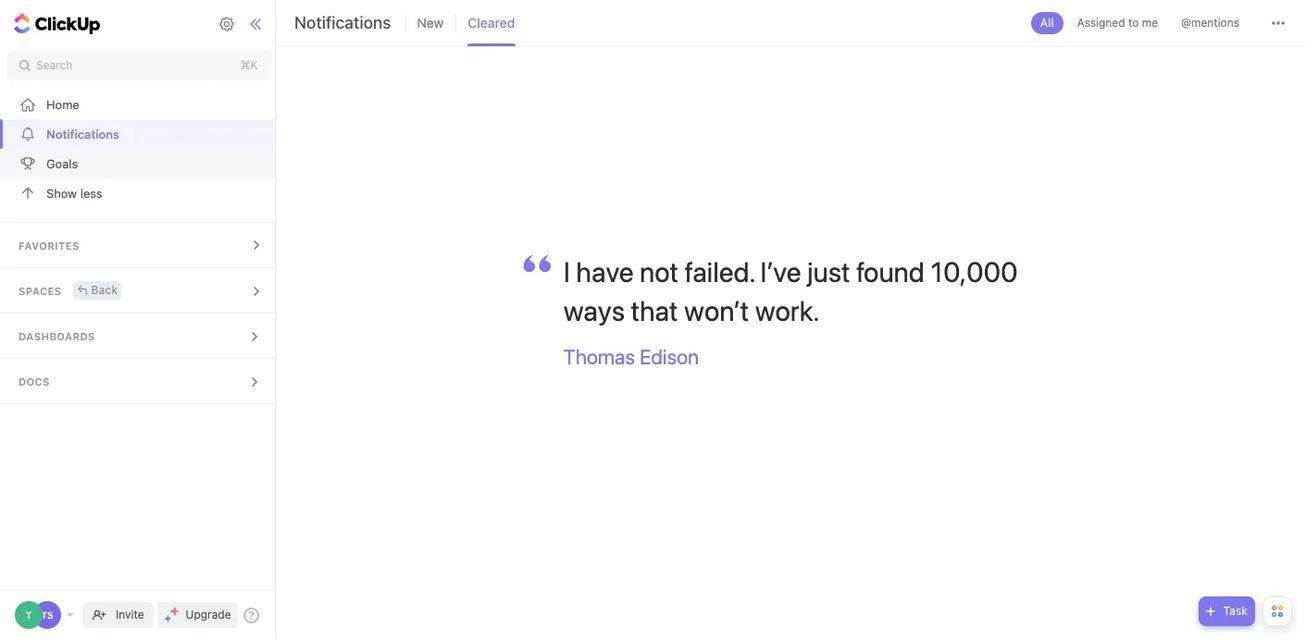 Task type: locate. For each thing, give the bounding box(es) containing it.
notifications link
[[0, 119, 280, 149]]

ways
[[564, 294, 625, 327]]

notifications
[[294, 13, 391, 32], [46, 126, 119, 141]]

have
[[576, 255, 634, 288]]

notifications inside notifications link
[[46, 126, 119, 141]]

spaces
[[19, 285, 62, 297]]

1 vertical spatial notifications
[[46, 126, 119, 141]]

invite
[[116, 608, 144, 622]]

upgrade
[[186, 608, 231, 622]]

dashboards
[[19, 331, 95, 343]]

notifications left new
[[294, 13, 391, 32]]

to
[[1129, 16, 1139, 30]]

assigned
[[1078, 16, 1126, 30]]

thomas edison
[[564, 345, 699, 369]]

thomas
[[564, 345, 635, 369]]

search
[[36, 58, 73, 72]]

goals link
[[0, 149, 280, 179]]

0 horizontal spatial notifications
[[46, 126, 119, 141]]

less
[[80, 186, 102, 200]]

not
[[640, 255, 679, 288]]

i
[[564, 255, 570, 288]]

cleared
[[468, 15, 515, 31]]

1 horizontal spatial notifications
[[294, 13, 391, 32]]

work.
[[755, 294, 820, 327]]

all
[[1041, 16, 1054, 30]]

found
[[857, 255, 925, 288]]

docs
[[19, 376, 50, 388]]

sparkle svg 1 image
[[170, 608, 179, 617]]

won't
[[684, 294, 749, 327]]

just
[[808, 255, 851, 288]]

notifications down home
[[46, 126, 119, 141]]

⌘k
[[240, 58, 258, 72]]



Task type: describe. For each thing, give the bounding box(es) containing it.
10,000
[[931, 255, 1018, 288]]

@mentions
[[1182, 16, 1240, 30]]

me
[[1142, 16, 1159, 30]]

that
[[631, 294, 678, 327]]

show
[[46, 186, 77, 200]]

i have not failed. i've just found 10,000 ways that won't work.
[[564, 255, 1018, 327]]

new
[[417, 15, 444, 31]]

sparkle svg 2 image
[[164, 616, 171, 623]]

ts
[[41, 610, 53, 621]]

sidebar navigation
[[0, 0, 280, 640]]

favorites
[[19, 240, 79, 252]]

favorites button
[[0, 223, 280, 268]]

show less
[[46, 186, 102, 200]]

back
[[91, 283, 118, 297]]

home link
[[0, 90, 280, 119]]

assigned to me
[[1078, 16, 1159, 30]]

task
[[1224, 605, 1248, 619]]

0 vertical spatial notifications
[[294, 13, 391, 32]]

home
[[46, 97, 79, 112]]

upgrade link
[[157, 603, 238, 629]]

i've
[[761, 255, 801, 288]]

failed.
[[685, 255, 755, 288]]

goals
[[46, 156, 78, 171]]

sidebar settings image
[[219, 16, 236, 32]]

t
[[26, 610, 32, 621]]

edison
[[640, 345, 699, 369]]

back link
[[73, 281, 122, 300]]



Task type: vqa. For each thing, say whether or not it's contained in the screenshot.
me
yes



